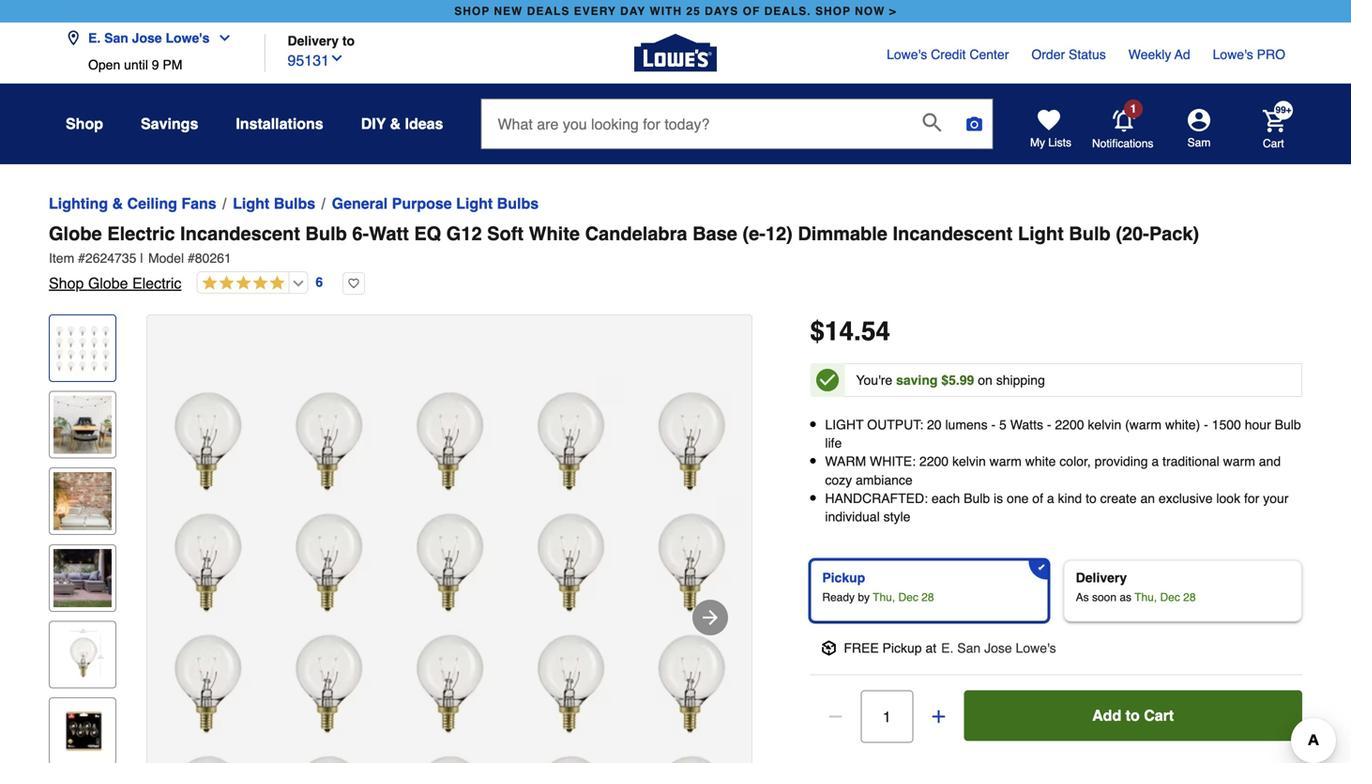 Task type: describe. For each thing, give the bounding box(es) containing it.
1 vertical spatial kelvin
[[953, 454, 986, 469]]

1 # from the left
[[78, 251, 85, 266]]

globe electric  #80261 image
[[147, 315, 752, 763]]

pro
[[1258, 47, 1286, 62]]

san inside button
[[104, 31, 128, 46]]

you're
[[856, 373, 893, 388]]

lowe's inside button
[[166, 31, 210, 46]]

& for diy
[[390, 115, 401, 132]]

& for lighting
[[112, 195, 123, 212]]

an
[[1141, 491, 1156, 506]]

54
[[862, 316, 891, 346]]

now
[[855, 5, 886, 18]]

credit
[[931, 47, 966, 62]]

pickup ready by thu, dec 28
[[823, 570, 934, 604]]

each
[[932, 491, 961, 506]]

look
[[1217, 491, 1241, 506]]

lowe's credit center link
[[887, 45, 1009, 64]]

warm
[[825, 454, 867, 469]]

light inside the globe electric incandescent bulb 6-watt eq g12 soft white candelabra base (e-12) dimmable incandescent light bulb (20-pack) item # 2624735 | model # 80261
[[1018, 223, 1064, 245]]

lowe's pro link
[[1213, 45, 1286, 64]]

for
[[1245, 491, 1260, 506]]

1 vertical spatial electric
[[132, 275, 182, 292]]

my lists link
[[1031, 109, 1072, 150]]

Search Query text field
[[482, 100, 908, 148]]

80261
[[195, 251, 232, 266]]

sam
[[1188, 136, 1211, 149]]

search image
[[923, 113, 942, 132]]

add to cart
[[1093, 707, 1175, 724]]

is
[[994, 491, 1004, 506]]

bulb left (20-
[[1069, 223, 1111, 245]]

cozy
[[825, 472, 852, 487]]

shipping
[[997, 373, 1046, 388]]

|
[[140, 251, 144, 266]]

purpose
[[392, 195, 452, 212]]

14
[[825, 316, 854, 346]]

delivery as soon as thu, dec 28
[[1076, 570, 1196, 604]]

weekly ad link
[[1129, 45, 1191, 64]]

installations button
[[236, 107, 324, 141]]

candelabra
[[585, 223, 688, 245]]

e. san jose lowe's
[[88, 31, 210, 46]]

of
[[1033, 491, 1044, 506]]

95131 button
[[288, 47, 344, 72]]

weekly ad
[[1129, 47, 1191, 62]]

weekly
[[1129, 47, 1172, 62]]

dec inside the "pickup ready by thu, dec 28"
[[899, 591, 919, 604]]

$
[[810, 316, 825, 346]]

open until 9 pm
[[88, 57, 182, 72]]

model
[[148, 251, 184, 266]]

bulbs inside light bulbs link
[[274, 195, 316, 212]]

style
[[884, 509, 911, 524]]

thu, inside delivery as soon as thu, dec 28
[[1135, 591, 1158, 604]]

lowe's home improvement logo image
[[635, 12, 717, 94]]

watts
[[1011, 417, 1044, 432]]

shop for shop
[[66, 115, 103, 132]]

you're saving $5.99 on shipping
[[856, 373, 1046, 388]]

output:
[[868, 417, 924, 432]]

0 vertical spatial 2200
[[1055, 417, 1085, 432]]

1 horizontal spatial light
[[456, 195, 493, 212]]

light output: 20 lumens - 5 watts - 2200 kelvin (warm white) - 1500 hour bulb life warm white: 2200 kelvin warm white color, providing a traditional warm and cozy ambiance handcrafted: each bulb is one of a kind to create an exclusive look for your individual style
[[825, 417, 1302, 524]]

1 vertical spatial san
[[958, 641, 981, 656]]

shop new deals every day with 25 days of deals. shop now > link
[[451, 0, 901, 23]]

1 vertical spatial e.
[[942, 641, 954, 656]]

color,
[[1060, 454, 1091, 469]]

my lists
[[1031, 136, 1072, 149]]

bulbs inside general purpose light bulbs link
[[497, 195, 539, 212]]

ad
[[1175, 47, 1191, 62]]

as
[[1076, 591, 1090, 604]]

6-
[[352, 223, 369, 245]]

to inside light output: 20 lumens - 5 watts - 2200 kelvin (warm white) - 1500 hour bulb life warm white: 2200 kelvin warm white color, providing a traditional warm and cozy ambiance handcrafted: each bulb is one of a kind to create an exclusive look for your individual style
[[1086, 491, 1097, 506]]

white:
[[870, 454, 916, 469]]

0 horizontal spatial a
[[1047, 491, 1055, 506]]

delivery for as
[[1076, 570, 1128, 585]]

12)
[[766, 223, 793, 245]]

order status link
[[1032, 45, 1106, 64]]

camera image
[[965, 115, 984, 133]]

0 horizontal spatial chevron down image
[[210, 31, 232, 46]]

1 vertical spatial globe
[[88, 275, 128, 292]]

e. inside e. san jose lowe's button
[[88, 31, 101, 46]]

(e-
[[743, 223, 766, 245]]

pack)
[[1150, 223, 1200, 245]]

free pickup at e. san jose lowe's
[[844, 641, 1057, 656]]

0 horizontal spatial 2200
[[920, 454, 949, 469]]

savings
[[141, 115, 198, 132]]

deals.
[[765, 5, 812, 18]]

exclusive
[[1159, 491, 1213, 506]]

saving
[[897, 373, 938, 388]]

delivery to
[[288, 33, 355, 48]]

0 horizontal spatial light
[[233, 195, 270, 212]]

center
[[970, 47, 1009, 62]]

of
[[743, 5, 761, 18]]

1 horizontal spatial a
[[1152, 454, 1159, 469]]

99+
[[1276, 105, 1292, 115]]

2 warm from the left
[[1224, 454, 1256, 469]]

lighting & ceiling fans link
[[49, 192, 217, 215]]

plus image
[[930, 707, 948, 726]]

1
[[1131, 102, 1137, 115]]

lighting
[[49, 195, 108, 212]]

bulb right hour
[[1275, 417, 1302, 432]]

new
[[494, 5, 523, 18]]

white
[[529, 223, 580, 245]]

item
[[49, 251, 74, 266]]

handcrafted:
[[825, 491, 928, 506]]

lowe's home improvement cart image
[[1263, 110, 1286, 132]]

diy
[[361, 115, 386, 132]]

free
[[844, 641, 879, 656]]

light bulbs
[[233, 195, 316, 212]]

cart inside 'button'
[[1144, 707, 1175, 724]]

status
[[1069, 47, 1106, 62]]

arrow right image
[[699, 606, 722, 629]]

bulb left 'is' in the bottom right of the page
[[964, 491, 990, 506]]

1 - from the left
[[992, 417, 996, 432]]

electric inside the globe electric incandescent bulb 6-watt eq g12 soft white candelabra base (e-12) dimmable incandescent light bulb (20-pack) item # 2624735 | model # 80261
[[107, 223, 175, 245]]

white)
[[1166, 417, 1201, 432]]

25
[[687, 5, 701, 18]]

ambiance
[[856, 472, 913, 487]]

savings button
[[141, 107, 198, 141]]



Task type: locate. For each thing, give the bounding box(es) containing it.
5
[[1000, 417, 1007, 432]]

2 shop from the left
[[816, 5, 851, 18]]

globe up item
[[49, 223, 102, 245]]

Stepper number input field with increment and decrement buttons number field
[[861, 690, 914, 743]]

san up open
[[104, 31, 128, 46]]

traditional
[[1163, 454, 1220, 469]]

0 vertical spatial kelvin
[[1088, 417, 1122, 432]]

1 vertical spatial chevron down image
[[329, 51, 344, 66]]

& inside button
[[390, 115, 401, 132]]

shop globe electric
[[49, 275, 182, 292]]

2 horizontal spatial to
[[1126, 707, 1140, 724]]

bulbs left general
[[274, 195, 316, 212]]

#
[[78, 251, 85, 266], [188, 251, 195, 266]]

0 horizontal spatial e.
[[88, 31, 101, 46]]

0 horizontal spatial 28
[[922, 591, 934, 604]]

san right 'at'
[[958, 641, 981, 656]]

1 vertical spatial to
[[1086, 491, 1097, 506]]

1 horizontal spatial #
[[188, 251, 195, 266]]

pickup left 'at'
[[883, 641, 922, 656]]

$5.99
[[942, 373, 975, 388]]

1 horizontal spatial 28
[[1184, 591, 1196, 604]]

1 vertical spatial jose
[[985, 641, 1013, 656]]

globe electric incandescent bulb 6-watt eq g12 soft white candelabra base (e-12) dimmable incandescent light bulb (20-pack) item # 2624735 | model # 80261
[[49, 223, 1200, 266]]

pickup up 'ready'
[[823, 570, 866, 585]]

2 incandescent from the left
[[893, 223, 1013, 245]]

95131
[[288, 52, 329, 69]]

2 # from the left
[[188, 251, 195, 266]]

- left 5
[[992, 417, 996, 432]]

cart down lowe's home improvement cart icon
[[1263, 137, 1285, 150]]

thu, right "by"
[[873, 591, 896, 604]]

28 inside delivery as soon as thu, dec 28
[[1184, 591, 1196, 604]]

e. right 'at'
[[942, 641, 954, 656]]

check circle filled image
[[817, 369, 839, 391]]

order
[[1032, 47, 1066, 62]]

kelvin down lumens
[[953, 454, 986, 469]]

0 horizontal spatial dec
[[899, 591, 919, 604]]

dimmable
[[798, 223, 888, 245]]

create
[[1101, 491, 1137, 506]]

lumens
[[946, 417, 988, 432]]

shop left new
[[455, 5, 490, 18]]

0 vertical spatial &
[[390, 115, 401, 132]]

lowe's home improvement lists image
[[1038, 109, 1061, 131]]

1 horizontal spatial kelvin
[[1088, 417, 1122, 432]]

incandescent
[[180, 223, 300, 245], [893, 223, 1013, 245]]

0 horizontal spatial san
[[104, 31, 128, 46]]

location image
[[66, 31, 81, 46]]

e. san jose lowe's button
[[66, 19, 240, 57]]

thu, right as
[[1135, 591, 1158, 604]]

by
[[858, 591, 870, 604]]

1 horizontal spatial &
[[390, 115, 401, 132]]

general
[[332, 195, 388, 212]]

lowe's home improvement notification center image
[[1113, 110, 1136, 132]]

0 horizontal spatial &
[[112, 195, 123, 212]]

1 horizontal spatial jose
[[985, 641, 1013, 656]]

kelvin left (warm
[[1088, 417, 1122, 432]]

0 vertical spatial jose
[[132, 31, 162, 46]]

every
[[574, 5, 617, 18]]

light down my
[[1018, 223, 1064, 245]]

0 horizontal spatial shop
[[455, 5, 490, 18]]

deals
[[527, 5, 570, 18]]

with
[[650, 5, 682, 18]]

globe inside the globe electric incandescent bulb 6-watt eq g12 soft white candelabra base (e-12) dimmable incandescent light bulb (20-pack) item # 2624735 | model # 80261
[[49, 223, 102, 245]]

1 horizontal spatial e.
[[942, 641, 954, 656]]

delivery up soon at the right of page
[[1076, 570, 1128, 585]]

e. right 'location' image at the left top of page
[[88, 31, 101, 46]]

dec right as
[[1161, 591, 1181, 604]]

one
[[1007, 491, 1029, 506]]

0 vertical spatial a
[[1152, 454, 1159, 469]]

days
[[705, 5, 739, 18]]

globe electric  #80261 - thumbnail2 image
[[54, 396, 112, 454]]

globe electric  #80261 - thumbnail5 image
[[54, 626, 112, 684]]

3 - from the left
[[1204, 417, 1209, 432]]

0 vertical spatial delivery
[[288, 33, 339, 48]]

jose up 9
[[132, 31, 162, 46]]

shop for shop globe electric
[[49, 275, 84, 292]]

open
[[88, 57, 120, 72]]

0 horizontal spatial #
[[78, 251, 85, 266]]

providing
[[1095, 454, 1148, 469]]

electric down model
[[132, 275, 182, 292]]

white
[[1026, 454, 1056, 469]]

1 horizontal spatial pickup
[[883, 641, 922, 656]]

heart outline image
[[343, 272, 365, 295]]

delivery inside delivery as soon as thu, dec 28
[[1076, 570, 1128, 585]]

jose right 'at'
[[985, 641, 1013, 656]]

light right fans
[[233, 195, 270, 212]]

- left 1500 in the bottom right of the page
[[1204, 417, 1209, 432]]

0 vertical spatial pickup
[[823, 570, 866, 585]]

0 horizontal spatial cart
[[1144, 707, 1175, 724]]

$ 14 . 54
[[810, 316, 891, 346]]

until
[[124, 57, 148, 72]]

electric up "|"
[[107, 223, 175, 245]]

1 vertical spatial a
[[1047, 491, 1055, 506]]

0 horizontal spatial warm
[[990, 454, 1022, 469]]

1 horizontal spatial -
[[1047, 417, 1052, 432]]

0 horizontal spatial incandescent
[[180, 223, 300, 245]]

0 vertical spatial electric
[[107, 223, 175, 245]]

2 vertical spatial to
[[1126, 707, 1140, 724]]

0 vertical spatial cart
[[1263, 137, 1285, 150]]

minus image
[[826, 707, 845, 726]]

1 vertical spatial pickup
[[883, 641, 922, 656]]

order status
[[1032, 47, 1106, 62]]

0 vertical spatial san
[[104, 31, 128, 46]]

& left ceiling
[[112, 195, 123, 212]]

28 right as
[[1184, 591, 1196, 604]]

cart right the add
[[1144, 707, 1175, 724]]

1 horizontal spatial delivery
[[1076, 570, 1128, 585]]

globe electric  #80261 - thumbnail3 image
[[54, 472, 112, 531]]

2 thu, from the left
[[1135, 591, 1158, 604]]

1 warm from the left
[[990, 454, 1022, 469]]

to for delivery to
[[342, 33, 355, 48]]

2200 down 20
[[920, 454, 949, 469]]

shop button
[[66, 107, 103, 141]]

option group
[[803, 552, 1310, 629]]

shop left now
[[816, 5, 851, 18]]

1 vertical spatial shop
[[49, 275, 84, 292]]

& right diy in the top left of the page
[[390, 115, 401, 132]]

a right of
[[1047, 491, 1055, 506]]

(warm
[[1126, 417, 1162, 432]]

bulb
[[305, 223, 347, 245], [1069, 223, 1111, 245], [1275, 417, 1302, 432], [964, 491, 990, 506]]

soon
[[1093, 591, 1117, 604]]

fans
[[181, 195, 217, 212]]

shop
[[455, 5, 490, 18], [816, 5, 851, 18]]

warm left white
[[990, 454, 1022, 469]]

None search field
[[481, 99, 994, 164]]

2 dec from the left
[[1161, 591, 1181, 604]]

2 horizontal spatial -
[[1204, 417, 1209, 432]]

1 bulbs from the left
[[274, 195, 316, 212]]

1 horizontal spatial bulbs
[[497, 195, 539, 212]]

0 vertical spatial e.
[[88, 31, 101, 46]]

0 horizontal spatial delivery
[[288, 33, 339, 48]]

watt
[[369, 223, 409, 245]]

to inside 'button'
[[1126, 707, 1140, 724]]

1 horizontal spatial san
[[958, 641, 981, 656]]

installations
[[236, 115, 324, 132]]

0 horizontal spatial -
[[992, 417, 996, 432]]

bulb left the 6-
[[305, 223, 347, 245]]

item number 2 6 2 4 7 3 5 and model number 8 0 2 6 1 element
[[49, 249, 1303, 268]]

>
[[890, 5, 897, 18]]

1 incandescent from the left
[[180, 223, 300, 245]]

ideas
[[405, 115, 443, 132]]

0 vertical spatial chevron down image
[[210, 31, 232, 46]]

kelvin
[[1088, 417, 1122, 432], [953, 454, 986, 469]]

san
[[104, 31, 128, 46], [958, 641, 981, 656]]

to for add to cart
[[1126, 707, 1140, 724]]

28 up 'at'
[[922, 591, 934, 604]]

(20-
[[1116, 223, 1150, 245]]

28 inside the "pickup ready by thu, dec 28"
[[922, 591, 934, 604]]

to
[[342, 33, 355, 48], [1086, 491, 1097, 506], [1126, 707, 1140, 724]]

1 horizontal spatial warm
[[1224, 454, 1256, 469]]

and
[[1259, 454, 1281, 469]]

hour
[[1245, 417, 1272, 432]]

chevron down image
[[210, 31, 232, 46], [329, 51, 344, 66]]

bulbs
[[274, 195, 316, 212], [497, 195, 539, 212]]

1 horizontal spatial shop
[[816, 5, 851, 18]]

life
[[825, 436, 842, 451]]

pickup inside the "pickup ready by thu, dec 28"
[[823, 570, 866, 585]]

2 28 from the left
[[1184, 591, 1196, 604]]

as
[[1120, 591, 1132, 604]]

cart
[[1263, 137, 1285, 150], [1144, 707, 1175, 724]]

2 - from the left
[[1047, 417, 1052, 432]]

e.
[[88, 31, 101, 46], [942, 641, 954, 656]]

1 vertical spatial cart
[[1144, 707, 1175, 724]]

-
[[992, 417, 996, 432], [1047, 417, 1052, 432], [1204, 417, 1209, 432]]

lowe's credit center
[[887, 47, 1009, 62]]

my
[[1031, 136, 1046, 149]]

lowe's
[[166, 31, 210, 46], [887, 47, 928, 62], [1213, 47, 1254, 62], [1016, 641, 1057, 656]]

shop down item
[[49, 275, 84, 292]]

option group containing pickup
[[803, 552, 1310, 629]]

bulbs up soft
[[497, 195, 539, 212]]

warm
[[990, 454, 1022, 469], [1224, 454, 1256, 469]]

0 horizontal spatial kelvin
[[953, 454, 986, 469]]

shop new deals every day with 25 days of deals. shop now >
[[455, 5, 897, 18]]

globe electric  #80261 - thumbnail4 image
[[54, 549, 112, 607]]

# right model
[[188, 251, 195, 266]]

1 horizontal spatial thu,
[[1135, 591, 1158, 604]]

.
[[854, 316, 862, 346]]

dec right "by"
[[899, 591, 919, 604]]

pm
[[163, 57, 182, 72]]

sam button
[[1155, 109, 1245, 150]]

dec inside delivery as soon as thu, dec 28
[[1161, 591, 1181, 604]]

shop down open
[[66, 115, 103, 132]]

1 vertical spatial &
[[112, 195, 123, 212]]

jose inside button
[[132, 31, 162, 46]]

add
[[1093, 707, 1122, 724]]

0 vertical spatial globe
[[49, 223, 102, 245]]

eq
[[414, 223, 441, 245]]

a
[[1152, 454, 1159, 469], [1047, 491, 1055, 506]]

2200 up color,
[[1055, 417, 1085, 432]]

2 bulbs from the left
[[497, 195, 539, 212]]

0 horizontal spatial to
[[342, 33, 355, 48]]

delivery for to
[[288, 33, 339, 48]]

on
[[978, 373, 993, 388]]

a right providing
[[1152, 454, 1159, 469]]

pickup image
[[822, 641, 837, 656]]

0 horizontal spatial pickup
[[823, 570, 866, 585]]

- right watts
[[1047, 417, 1052, 432]]

1 vertical spatial delivery
[[1076, 570, 1128, 585]]

globe electric  #80261 - thumbnail6 image
[[54, 702, 112, 760]]

light
[[233, 195, 270, 212], [456, 195, 493, 212], [1018, 223, 1064, 245]]

chevron down image inside 95131 button
[[329, 51, 344, 66]]

1 shop from the left
[[455, 5, 490, 18]]

0 vertical spatial shop
[[66, 115, 103, 132]]

2 horizontal spatial light
[[1018, 223, 1064, 245]]

# right item
[[78, 251, 85, 266]]

1 horizontal spatial chevron down image
[[329, 51, 344, 66]]

globe electric  #80261 - thumbnail image
[[54, 319, 112, 377]]

light up g12
[[456, 195, 493, 212]]

1 thu, from the left
[[873, 591, 896, 604]]

0 horizontal spatial thu,
[[873, 591, 896, 604]]

4.8 stars image
[[198, 275, 285, 292]]

1 horizontal spatial incandescent
[[893, 223, 1013, 245]]

1 dec from the left
[[899, 591, 919, 604]]

1 28 from the left
[[922, 591, 934, 604]]

thu, inside the "pickup ready by thu, dec 28"
[[873, 591, 896, 604]]

1 horizontal spatial cart
[[1263, 137, 1285, 150]]

1 horizontal spatial 2200
[[1055, 417, 1085, 432]]

light bulbs link
[[233, 192, 316, 215]]

1 vertical spatial 2200
[[920, 454, 949, 469]]

0 horizontal spatial bulbs
[[274, 195, 316, 212]]

pickup
[[823, 570, 866, 585], [883, 641, 922, 656]]

1 horizontal spatial to
[[1086, 491, 1097, 506]]

0 vertical spatial to
[[342, 33, 355, 48]]

light
[[825, 417, 864, 432]]

1 horizontal spatial dec
[[1161, 591, 1181, 604]]

lowe's pro
[[1213, 47, 1286, 62]]

globe down 2624735
[[88, 275, 128, 292]]

delivery up 95131
[[288, 33, 339, 48]]

warm left and
[[1224, 454, 1256, 469]]

day
[[621, 5, 646, 18]]

0 horizontal spatial jose
[[132, 31, 162, 46]]



Task type: vqa. For each thing, say whether or not it's contained in the screenshot.
WHAT SHOULD I EXPECT WITH MY IN-HOME MEASUREMENT?
no



